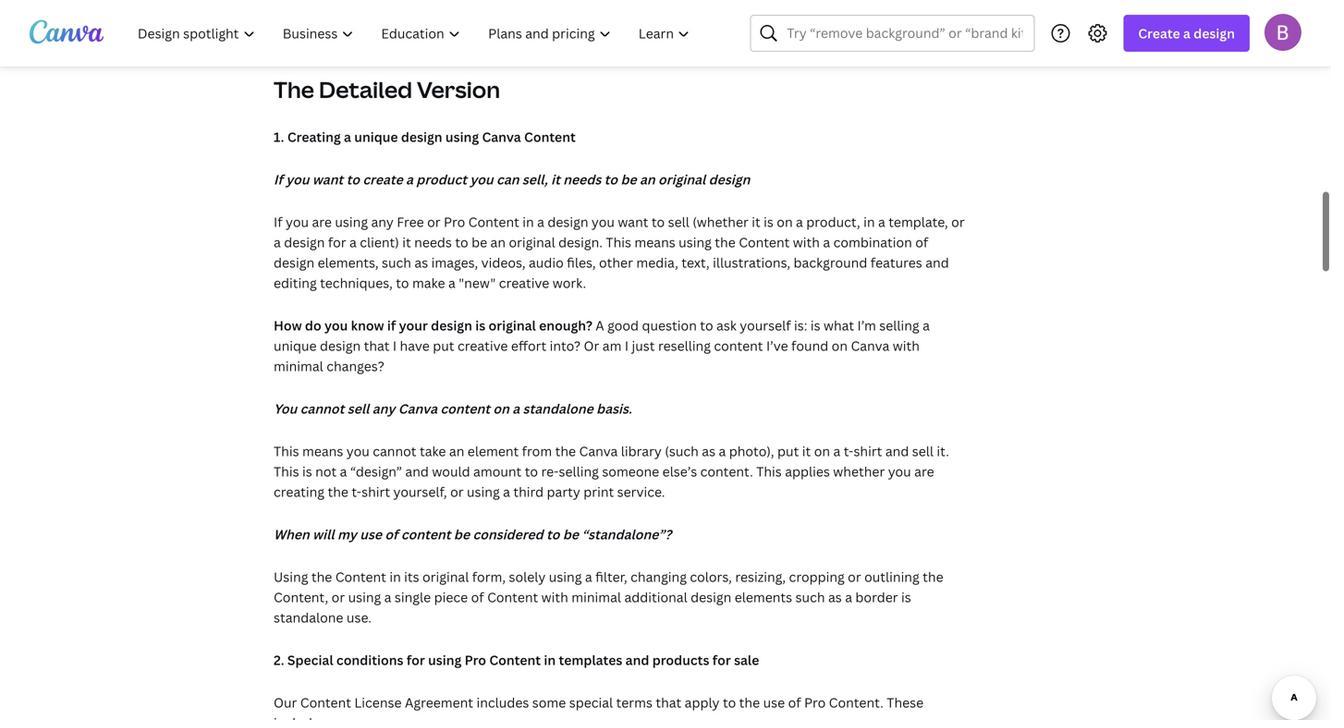 Task type: vqa. For each thing, say whether or not it's contained in the screenshot.
SEE
no



Task type: locate. For each thing, give the bounding box(es) containing it.
content down the ask
[[714, 337, 763, 355]]

it right sell,
[[551, 171, 560, 188]]

if you are using any free or pro content in a design you want to sell (whether it is on a product, in a template, or a design for a client) it needs to be an original design. this means using the content with a combination of design elements, such as images, videos, audio files, other media, text, illustrations, background features and editing techniques, to make a "new" creative work.
[[274, 213, 965, 292]]

terms
[[616, 694, 653, 712]]

with inside a good question to ask yourself is: is what i'm selling a unique design that i have put creative effort into? or am i just reselling content i've found on canva with minimal changes?
[[893, 337, 920, 355]]

additional
[[625, 589, 688, 606]]

product
[[416, 171, 467, 188]]

our
[[274, 694, 297, 712]]

unique
[[354, 128, 398, 146], [274, 337, 317, 355]]

0 vertical spatial sell
[[668, 213, 690, 231]]

want down creating
[[312, 171, 343, 188]]

that
[[364, 337, 390, 355], [656, 694, 682, 712]]

is left not on the bottom of the page
[[302, 463, 312, 480]]

0 horizontal spatial cannot
[[300, 400, 344, 417]]

of
[[916, 233, 929, 251], [385, 526, 398, 543], [471, 589, 484, 606], [788, 694, 801, 712]]

you up "design"
[[347, 442, 370, 460]]

create
[[1139, 25, 1181, 42]]

0 vertical spatial if
[[274, 171, 283, 188]]

content up videos,
[[469, 213, 520, 231]]

content down the solely
[[487, 589, 538, 606]]

how do you know if your design is original enough?
[[274, 317, 596, 334]]

is up illustrations,
[[764, 213, 774, 231]]

1 horizontal spatial minimal
[[572, 589, 621, 606]]

using
[[446, 128, 479, 146], [335, 213, 368, 231], [679, 233, 712, 251], [467, 483, 500, 501], [549, 568, 582, 586], [348, 589, 381, 606], [428, 651, 462, 669]]

0 horizontal spatial with
[[542, 589, 569, 606]]

changing
[[631, 568, 687, 586]]

take
[[420, 442, 446, 460]]

be inside if you are using any free or pro content in a design you want to sell (whether it is on a product, in a template, or a design for a client) it needs to be an original design. this means using the content with a combination of design elements, such as images, videos, audio files, other media, text, illustrations, background features and editing techniques, to make a "new" creative work.
[[472, 233, 487, 251]]

1 horizontal spatial cannot
[[373, 442, 417, 460]]

0 vertical spatial minimal
[[274, 357, 323, 375]]

0 horizontal spatial i
[[393, 337, 397, 355]]

1 horizontal spatial sell
[[668, 213, 690, 231]]

use right my
[[360, 526, 382, 543]]

2 vertical spatial content
[[401, 526, 451, 543]]

i left have on the top of the page
[[393, 337, 397, 355]]

if inside if you are using any free or pro content in a design you want to sell (whether it is on a product, in a template, or a design for a client) it needs to be an original design. this means using the content with a combination of design elements, such as images, videos, audio files, other media, text, illustrations, background features and editing techniques, to make a "new" creative work.
[[274, 213, 283, 231]]

creating
[[287, 128, 341, 146]]

canva inside this means you cannot take an element from the canva library (such as a photo), put it on a t-shirt and sell it. this is not a "design" and would amount to re-selling someone else's content. this applies whether you are creating the t-shirt yourself, or using a third party print service.
[[579, 442, 618, 460]]

pro inside our content license agreement includes some special terms that apply to the use of pro content. these include:
[[805, 694, 826, 712]]

be left considered
[[454, 526, 470, 543]]

0 vertical spatial an
[[640, 171, 655, 188]]

0 horizontal spatial shirt
[[362, 483, 390, 501]]

you
[[286, 171, 309, 188], [470, 171, 494, 188], [286, 213, 309, 231], [592, 213, 615, 231], [325, 317, 348, 334], [347, 442, 370, 460], [888, 463, 911, 480]]

1 if from the top
[[274, 171, 283, 188]]

if down 1.
[[274, 171, 283, 188]]

in inside using the content in its original form, solely using a filter, changing colors, resizing, cropping or outlining the content, or using a single piece of content with minimal additional design elements such as a border is standalone use.
[[390, 568, 401, 586]]

selling inside a good question to ask yourself is: is what i'm selling a unique design that i have put creative effort into? or am i just reselling content i've found on canva with minimal changes?
[[880, 317, 920, 334]]

applies
[[785, 463, 830, 480]]

1 vertical spatial put
[[778, 442, 799, 460]]

0 vertical spatial put
[[433, 337, 455, 355]]

on up 'element'
[[493, 400, 509, 417]]

1 vertical spatial creative
[[458, 337, 508, 355]]

2.
[[274, 651, 284, 669]]

to left the ask
[[700, 317, 713, 334]]

0 horizontal spatial needs
[[414, 233, 452, 251]]

on left product,
[[777, 213, 793, 231]]

re-
[[541, 463, 559, 480]]

1 horizontal spatial unique
[[354, 128, 398, 146]]

0 vertical spatial use
[[360, 526, 382, 543]]

standalone up from at the left bottom of the page
[[523, 400, 593, 417]]

1 horizontal spatial standalone
[[523, 400, 593, 417]]

elements,
[[318, 254, 379, 271]]

as
[[415, 254, 428, 271], [702, 442, 716, 460], [829, 589, 842, 606]]

yourself,
[[393, 483, 447, 501]]

version
[[417, 74, 500, 104]]

0 horizontal spatial selling
[[559, 463, 599, 480]]

1 horizontal spatial use
[[763, 694, 785, 712]]

1 vertical spatial an
[[491, 233, 506, 251]]

2 vertical spatial an
[[449, 442, 465, 460]]

want
[[312, 171, 343, 188], [618, 213, 649, 231]]

know
[[351, 317, 384, 334]]

using up text,
[[679, 233, 712, 251]]

1 horizontal spatial needs
[[563, 171, 601, 188]]

1 horizontal spatial want
[[618, 213, 649, 231]]

1 vertical spatial as
[[702, 442, 716, 460]]

1 vertical spatial want
[[618, 213, 649, 231]]

0 horizontal spatial means
[[302, 442, 343, 460]]

some
[[532, 694, 566, 712]]

and left it. on the bottom right
[[886, 442, 909, 460]]

it right (whether
[[752, 213, 761, 231]]

for right conditions
[[407, 651, 425, 669]]

what
[[824, 317, 855, 334]]

content.
[[701, 463, 753, 480]]

is inside a good question to ask yourself is: is what i'm selling a unique design that i have put creative effort into? or am i just reselling content i've found on canva with minimal changes?
[[811, 317, 821, 334]]

using
[[274, 568, 308, 586]]

of left content.
[[788, 694, 801, 712]]

the up content,
[[311, 568, 332, 586]]

i right am
[[625, 337, 629, 355]]

with down the solely
[[542, 589, 569, 606]]

to down the party
[[547, 526, 560, 543]]

this down photo),
[[757, 463, 782, 480]]

design inside using the content in its original form, solely using a filter, changing colors, resizing, cropping or outlining the content, or using a single piece of content with minimal additional design elements such as a border is standalone use.
[[691, 589, 732, 606]]

2 i from the left
[[625, 337, 629, 355]]

are up elements,
[[312, 213, 332, 231]]

using up agreement
[[428, 651, 462, 669]]

unique up create
[[354, 128, 398, 146]]

needs up the images,
[[414, 233, 452, 251]]

1 vertical spatial unique
[[274, 337, 317, 355]]

sell left (whether
[[668, 213, 690, 231]]

content inside a good question to ask yourself is: is what i'm selling a unique design that i have put creative effort into? or am i just reselling content i've found on canva with minimal changes?
[[714, 337, 763, 355]]

to left the re-
[[525, 463, 538, 480]]

original inside if you are using any free or pro content in a design you want to sell (whether it is on a product, in a template, or a design for a client) it needs to be an original design. this means using the content with a combination of design elements, such as images, videos, audio files, other media, text, illustrations, background features and editing techniques, to make a "new" creative work.
[[509, 233, 555, 251]]

pro up includes
[[465, 651, 486, 669]]

cannot up "design"
[[373, 442, 417, 460]]

2 if from the top
[[274, 213, 283, 231]]

is down "new"
[[475, 317, 486, 334]]

0 vertical spatial means
[[635, 233, 676, 251]]

0 horizontal spatial want
[[312, 171, 343, 188]]

is right is:
[[811, 317, 821, 334]]

1 vertical spatial pro
[[465, 651, 486, 669]]

it up applies
[[802, 442, 811, 460]]

for left "sale"
[[713, 651, 731, 669]]

0 vertical spatial shirt
[[854, 442, 883, 460]]

on
[[777, 213, 793, 231], [832, 337, 848, 355], [493, 400, 509, 417], [814, 442, 830, 460]]

illustrations,
[[713, 254, 791, 271]]

0 vertical spatial pro
[[444, 213, 465, 231]]

1 vertical spatial selling
[[559, 463, 599, 480]]

or
[[584, 337, 600, 355]]

if
[[274, 171, 283, 188], [274, 213, 283, 231]]

2 horizontal spatial as
[[829, 589, 842, 606]]

1 vertical spatial shirt
[[362, 483, 390, 501]]

as down cropping
[[829, 589, 842, 606]]

using up 'client)'
[[335, 213, 368, 231]]

content up 'element'
[[440, 400, 490, 417]]

single
[[395, 589, 431, 606]]

2 vertical spatial sell
[[912, 442, 934, 460]]

or inside this means you cannot take an element from the canva library (such as a photo), put it on a t-shirt and sell it. this is not a "design" and would amount to re-selling someone else's content. this applies whether you are creating the t-shirt yourself, or using a third party print service.
[[450, 483, 464, 501]]

creative inside a good question to ask yourself is: is what i'm selling a unique design that i have put creative effort into? or am i just reselling content i've found on canva with minimal changes?
[[458, 337, 508, 355]]

1 vertical spatial are
[[915, 463, 935, 480]]

a good question to ask yourself is: is what i'm selling a unique design that i have put creative effort into? or am i just reselling content i've found on canva with minimal changes?
[[274, 317, 930, 375]]

form,
[[472, 568, 506, 586]]

1 vertical spatial if
[[274, 213, 283, 231]]

1 horizontal spatial i
[[625, 337, 629, 355]]

selling up the party
[[559, 463, 599, 480]]

0 horizontal spatial use
[[360, 526, 382, 543]]

on down 'what'
[[832, 337, 848, 355]]

apply
[[685, 694, 720, 712]]

original inside using the content in its original form, solely using a filter, changing colors, resizing, cropping or outlining the content, or using a single piece of content with minimal additional design elements such as a border is standalone use.
[[423, 568, 469, 586]]

0 horizontal spatial that
[[364, 337, 390, 355]]

t- down "design"
[[352, 483, 362, 501]]

put inside a good question to ask yourself is: is what i'm selling a unique design that i have put creative effort into? or am i just reselling content i've found on canva with minimal changes?
[[433, 337, 455, 355]]

that down know
[[364, 337, 390, 355]]

special
[[287, 651, 333, 669]]

to left create
[[346, 171, 360, 188]]

1 vertical spatial that
[[656, 694, 682, 712]]

shirt up whether
[[854, 442, 883, 460]]

put
[[433, 337, 455, 355], [778, 442, 799, 460]]

1 vertical spatial needs
[[414, 233, 452, 251]]

1 vertical spatial minimal
[[572, 589, 621, 606]]

print
[[584, 483, 614, 501]]

are
[[312, 213, 332, 231], [915, 463, 935, 480]]

selling right i'm
[[880, 317, 920, 334]]

with
[[793, 233, 820, 251], [893, 337, 920, 355], [542, 589, 569, 606]]

0 vertical spatial content
[[714, 337, 763, 355]]

creating
[[274, 483, 325, 501]]

0 vertical spatial want
[[312, 171, 343, 188]]

needs inside if you are using any free or pro content in a design you want to sell (whether it is on a product, in a template, or a design for a client) it needs to be an original design. this means using the content with a combination of design elements, such as images, videos, audio files, other media, text, illustrations, background features and editing techniques, to make a "new" creative work.
[[414, 233, 452, 251]]

content
[[714, 337, 763, 355], [440, 400, 490, 417], [401, 526, 451, 543]]

such down cropping
[[796, 589, 825, 606]]

this up the other
[[606, 233, 632, 251]]

original up piece
[[423, 568, 469, 586]]

with down features
[[893, 337, 920, 355]]

background
[[794, 254, 868, 271]]

or down 'would'
[[450, 483, 464, 501]]

that inside our content license agreement includes some special terms that apply to the use of pro content. these include:
[[656, 694, 682, 712]]

to left make
[[396, 274, 409, 292]]

2 horizontal spatial sell
[[912, 442, 934, 460]]

include:
[[274, 714, 323, 720]]

0 vertical spatial such
[[382, 254, 411, 271]]

original up (whether
[[658, 171, 706, 188]]

will
[[313, 526, 334, 543]]

1 horizontal spatial put
[[778, 442, 799, 460]]

0 horizontal spatial are
[[312, 213, 332, 231]]

content for basis.
[[440, 400, 490, 417]]

can
[[497, 171, 519, 188]]

means inside this means you cannot take an element from the canva library (such as a photo), put it on a t-shirt and sell it. this is not a "design" and would amount to re-selling someone else's content. this applies whether you are creating the t-shirt yourself, or using a third party print service.
[[302, 442, 343, 460]]

in
[[523, 213, 534, 231], [864, 213, 875, 231], [390, 568, 401, 586], [544, 651, 556, 669]]

1 horizontal spatial means
[[635, 233, 676, 251]]

any
[[371, 213, 394, 231], [372, 400, 395, 417]]

a
[[596, 317, 604, 334]]

features
[[871, 254, 923, 271]]

you down creating
[[286, 171, 309, 188]]

on inside if you are using any free or pro content in a design you want to sell (whether it is on a product, in a template, or a design for a client) it needs to be an original design. this means using the content with a combination of design elements, such as images, videos, audio files, other media, text, illustrations, background features and editing techniques, to make a "new" creative work.
[[777, 213, 793, 231]]

2 vertical spatial as
[[829, 589, 842, 606]]

someone
[[602, 463, 660, 480]]

0 horizontal spatial sell
[[347, 400, 369, 417]]

sell inside this means you cannot take an element from the canva library (such as a photo), put it on a t-shirt and sell it. this is not a "design" and would amount to re-selling someone else's content. this applies whether you are creating the t-shirt yourself, or using a third party print service.
[[912, 442, 934, 460]]

minimal down filter,
[[572, 589, 621, 606]]

1 horizontal spatial t-
[[844, 442, 854, 460]]

2 vertical spatial pro
[[805, 694, 826, 712]]

i've
[[767, 337, 788, 355]]

unique inside a good question to ask yourself is: is what i'm selling a unique design that i have put creative effort into? or am i just reselling content i've found on canva with minimal changes?
[[274, 337, 317, 355]]

in left its
[[390, 568, 401, 586]]

the
[[274, 74, 314, 104]]

1 horizontal spatial with
[[793, 233, 820, 251]]

as up make
[[415, 254, 428, 271]]

0 vertical spatial that
[[364, 337, 390, 355]]

0 vertical spatial are
[[312, 213, 332, 231]]

it inside this means you cannot take an element from the canva library (such as a photo), put it on a t-shirt and sell it. this is not a "design" and would amount to re-selling someone else's content. this applies whether you are creating the t-shirt yourself, or using a third party print service.
[[802, 442, 811, 460]]

an up 'would'
[[449, 442, 465, 460]]

question
[[642, 317, 697, 334]]

Try "remove background" or "brand kit" search field
[[787, 16, 1023, 51]]

needs right sell,
[[563, 171, 601, 188]]

pro left content.
[[805, 694, 826, 712]]

0 horizontal spatial an
[[449, 442, 465, 460]]

or right content,
[[332, 589, 345, 606]]

free
[[397, 213, 424, 231]]

1 vertical spatial t-
[[352, 483, 362, 501]]

this down 'you'
[[274, 442, 299, 460]]

is inside this means you cannot take an element from the canva library (such as a photo), put it on a t-shirt and sell it. this is not a "design" and would amount to re-selling someone else's content. this applies whether you are creating the t-shirt yourself, or using a third party print service.
[[302, 463, 312, 480]]

1 horizontal spatial such
[[796, 589, 825, 606]]

0 vertical spatial creative
[[499, 274, 550, 292]]

put up applies
[[778, 442, 799, 460]]

content,
[[274, 589, 328, 606]]

selling
[[880, 317, 920, 334], [559, 463, 599, 480]]

put down how do you know if your design is original enough?
[[433, 337, 455, 355]]

its
[[404, 568, 419, 586]]

content inside our content license agreement includes some special terms that apply to the use of pro content. these include:
[[300, 694, 351, 712]]

0 vertical spatial as
[[415, 254, 428, 271]]

original up effort
[[489, 317, 536, 334]]

such
[[382, 254, 411, 271], [796, 589, 825, 606]]

design inside a good question to ask yourself is: is what i'm selling a unique design that i have put creative effort into? or am i just reselling content i've found on canva with minimal changes?
[[320, 337, 361, 355]]

0 horizontal spatial put
[[433, 337, 455, 355]]

1 vertical spatial use
[[763, 694, 785, 712]]

1 horizontal spatial that
[[656, 694, 682, 712]]

(such
[[665, 442, 699, 460]]

with up the background
[[793, 233, 820, 251]]

enough?
[[539, 317, 593, 334]]

an
[[640, 171, 655, 188], [491, 233, 506, 251], [449, 442, 465, 460]]

of inside using the content in its original form, solely using a filter, changing colors, resizing, cropping or outlining the content, or using a single piece of content with minimal additional design elements such as a border is standalone use.
[[471, 589, 484, 606]]

sell left it. on the bottom right
[[912, 442, 934, 460]]

1 horizontal spatial selling
[[880, 317, 920, 334]]

0 horizontal spatial unique
[[274, 337, 317, 355]]

sell
[[668, 213, 690, 231], [347, 400, 369, 417], [912, 442, 934, 460]]

unique down how
[[274, 337, 317, 355]]

of down form,
[[471, 589, 484, 606]]

these
[[887, 694, 924, 712]]

just
[[632, 337, 655, 355]]

0 vertical spatial any
[[371, 213, 394, 231]]

2 horizontal spatial with
[[893, 337, 920, 355]]

to inside our content license agreement includes some special terms that apply to the use of pro content. these include:
[[723, 694, 736, 712]]

if
[[387, 317, 396, 334]]

1 horizontal spatial an
[[491, 233, 506, 251]]

as inside using the content in its original form, solely using a filter, changing colors, resizing, cropping or outlining the content, or using a single piece of content with minimal additional design elements such as a border is standalone use.
[[829, 589, 842, 606]]

1 vertical spatial such
[[796, 589, 825, 606]]

0 vertical spatial t-
[[844, 442, 854, 460]]

0 horizontal spatial minimal
[[274, 357, 323, 375]]

want up the other
[[618, 213, 649, 231]]

canva down i'm
[[851, 337, 890, 355]]

if for if you want to create a product you can sell, it needs to be an original design
[[274, 171, 283, 188]]

work.
[[553, 274, 586, 292]]

create a design button
[[1124, 15, 1250, 52]]

as right (such
[[702, 442, 716, 460]]

1 vertical spatial means
[[302, 442, 343, 460]]

1 horizontal spatial as
[[702, 442, 716, 460]]

2 horizontal spatial an
[[640, 171, 655, 188]]

means
[[635, 233, 676, 251], [302, 442, 343, 460]]

1 vertical spatial with
[[893, 337, 920, 355]]

to right apply
[[723, 694, 736, 712]]

1 vertical spatial cannot
[[373, 442, 417, 460]]

content up include:
[[300, 694, 351, 712]]

2 vertical spatial with
[[542, 589, 569, 606]]

pro up the images,
[[444, 213, 465, 231]]

be up if you are using any free or pro content in a design you want to sell (whether it is on a product, in a template, or a design for a client) it needs to be an original design. this means using the content with a combination of design elements, such as images, videos, audio files, other media, text, illustrations, background features and editing techniques, to make a "new" creative work.
[[621, 171, 637, 188]]

are right whether
[[915, 463, 935, 480]]

0 horizontal spatial as
[[415, 254, 428, 271]]

of down 'template,'
[[916, 233, 929, 251]]

0 horizontal spatial such
[[382, 254, 411, 271]]

is
[[764, 213, 774, 231], [475, 317, 486, 334], [811, 317, 821, 334], [302, 463, 312, 480], [902, 589, 911, 606]]

is inside using the content in its original form, solely using a filter, changing colors, resizing, cropping or outlining the content, or using a single piece of content with minimal additional design elements such as a border is standalone use.
[[902, 589, 911, 606]]

on up applies
[[814, 442, 830, 460]]

1 vertical spatial content
[[440, 400, 490, 417]]

1 vertical spatial standalone
[[274, 609, 343, 626]]

0 vertical spatial selling
[[880, 317, 920, 334]]

content down yourself,
[[401, 526, 451, 543]]

and
[[926, 254, 949, 271], [886, 442, 909, 460], [405, 463, 429, 480], [626, 651, 649, 669]]

0 horizontal spatial for
[[328, 233, 346, 251]]

means inside if you are using any free or pro content in a design you want to sell (whether it is on a product, in a template, or a design for a client) it needs to be an original design. this means using the content with a combination of design elements, such as images, videos, audio files, other media, text, illustrations, background features and editing techniques, to make a "new" creative work.
[[635, 233, 676, 251]]

this up creating
[[274, 463, 299, 480]]

as inside if you are using any free or pro content in a design you want to sell (whether it is on a product, in a template, or a design for a client) it needs to be an original design. this means using the content with a combination of design elements, such as images, videos, audio files, other media, text, illustrations, background features and editing techniques, to make a "new" creative work.
[[415, 254, 428, 271]]

creative left effort
[[458, 337, 508, 355]]

0 vertical spatial unique
[[354, 128, 398, 146]]

using inside this means you cannot take an element from the canva library (such as a photo), put it on a t-shirt and sell it. this is not a "design" and would amount to re-selling someone else's content. this applies whether you are creating the t-shirt yourself, or using a third party print service.
[[467, 483, 500, 501]]

the down not on the bottom of the page
[[328, 483, 349, 501]]

0 vertical spatial with
[[793, 233, 820, 251]]

detailed
[[319, 74, 412, 104]]

0 horizontal spatial standalone
[[274, 609, 343, 626]]

are inside if you are using any free or pro content in a design you want to sell (whether it is on a product, in a template, or a design for a client) it needs to be an original design. this means using the content with a combination of design elements, such as images, videos, audio files, other media, text, illustrations, background features and editing techniques, to make a "new" creative work.
[[312, 213, 332, 231]]



Task type: describe. For each thing, give the bounding box(es) containing it.
or up border
[[848, 568, 861, 586]]

the detailed version
[[274, 74, 500, 104]]

sell inside if you are using any free or pro content in a design you want to sell (whether it is on a product, in a template, or a design for a client) it needs to be an original design. this means using the content with a combination of design elements, such as images, videos, audio files, other media, text, illustrations, background features and editing techniques, to make a "new" creative work.
[[668, 213, 690, 231]]

minimal inside using the content in its original form, solely using a filter, changing colors, resizing, cropping or outlining the content, or using a single piece of content with minimal additional design elements such as a border is standalone use.
[[572, 589, 621, 606]]

when will my use of content be considered to be "standalone"?
[[274, 526, 672, 543]]

on inside a good question to ask yourself is: is what i'm selling a unique design that i have put creative effort into? or am i just reselling content i've found on canva with minimal changes?
[[832, 337, 848, 355]]

you cannot sell any canva content on a standalone basis.
[[274, 400, 632, 417]]

to inside a good question to ask yourself is: is what i'm selling a unique design that i have put creative effort into? or am i just reselling content i've found on canva with minimal changes?
[[700, 317, 713, 334]]

cannot inside this means you cannot take an element from the canva library (such as a photo), put it on a t-shirt and sell it. this is not a "design" and would amount to re-selling someone else's content. this applies whether you are creating the t-shirt yourself, or using a third party print service.
[[373, 442, 417, 460]]

you right whether
[[888, 463, 911, 480]]

am
[[603, 337, 622, 355]]

selling inside this means you cannot take an element from the canva library (such as a photo), put it on a t-shirt and sell it. this is not a "design" and would amount to re-selling someone else's content. this applies whether you are creating the t-shirt yourself, or using a third party print service.
[[559, 463, 599, 480]]

amount
[[473, 463, 522, 480]]

1 horizontal spatial shirt
[[854, 442, 883, 460]]

1 i from the left
[[393, 337, 397, 355]]

that inside a good question to ask yourself is: is what i'm selling a unique design that i have put creative effort into? or am i just reselling content i've found on canva with minimal changes?
[[364, 337, 390, 355]]

photo),
[[729, 442, 775, 460]]

have
[[400, 337, 430, 355]]

put inside this means you cannot take an element from the canva library (such as a photo), put it on a t-shirt and sell it. this is not a "design" and would amount to re-selling someone else's content. this applies whether you are creating the t-shirt yourself, or using a third party print service.
[[778, 442, 799, 460]]

bob builder image
[[1265, 14, 1302, 51]]

using the content in its original form, solely using a filter, changing colors, resizing, cropping or outlining the content, or using a single piece of content with minimal additional design elements such as a border is standalone use.
[[274, 568, 944, 626]]

1 horizontal spatial for
[[407, 651, 425, 669]]

template,
[[889, 213, 948, 231]]

your
[[399, 317, 428, 334]]

any inside if you are using any free or pro content in a design you want to sell (whether it is on a product, in a template, or a design for a client) it needs to be an original design. this means using the content with a combination of design elements, such as images, videos, audio files, other media, text, illustrations, background features and editing techniques, to make a "new" creative work.
[[371, 213, 394, 231]]

files,
[[567, 254, 596, 271]]

videos,
[[481, 254, 526, 271]]

as inside this means you cannot take an element from the canva library (such as a photo), put it on a t-shirt and sell it. this is not a "design" and would amount to re-selling someone else's content. this applies whether you are creating the t-shirt yourself, or using a third party print service.
[[702, 442, 716, 460]]

canva inside a good question to ask yourself is: is what i'm selling a unique design that i have put creative effort into? or am i just reselling content i've found on canva with minimal changes?
[[851, 337, 890, 355]]

images,
[[431, 254, 478, 271]]

other
[[599, 254, 633, 271]]

content up includes
[[489, 651, 541, 669]]

elements
[[735, 589, 793, 606]]

an inside this means you cannot take an element from the canva library (such as a photo), put it on a t-shirt and sell it. this is not a "design" and would amount to re-selling someone else's content. this applies whether you are creating the t-shirt yourself, or using a third party print service.
[[449, 442, 465, 460]]

changes?
[[327, 357, 384, 375]]

you left can
[[470, 171, 494, 188]]

would
[[432, 463, 470, 480]]

it down 'free'
[[402, 233, 411, 251]]

agreement
[[405, 694, 473, 712]]

for inside if you are using any free or pro content in a design you want to sell (whether it is on a product, in a template, or a design for a client) it needs to be an original design. this means using the content with a combination of design elements, such as images, videos, audio files, other media, text, illustrations, background features and editing techniques, to make a "new" creative work.
[[328, 233, 346, 251]]

1.
[[274, 128, 284, 146]]

create a design
[[1139, 25, 1235, 42]]

when
[[274, 526, 310, 543]]

a inside a good question to ask yourself is: is what i'm selling a unique design that i have put creative effort into? or am i just reselling content i've found on canva with minimal changes?
[[923, 317, 930, 334]]

not
[[315, 463, 337, 480]]

to up the images,
[[455, 233, 468, 251]]

to up media,
[[652, 213, 665, 231]]

"design"
[[350, 463, 402, 480]]

you up the design.
[[592, 213, 615, 231]]

sale
[[734, 651, 759, 669]]

content up sell,
[[524, 128, 576, 146]]

media,
[[637, 254, 679, 271]]

to inside this means you cannot take an element from the canva library (such as a photo), put it on a t-shirt and sell it. this is not a "design" and would amount to re-selling someone else's content. this applies whether you are creating the t-shirt yourself, or using a third party print service.
[[525, 463, 538, 480]]

outlining
[[865, 568, 920, 586]]

0 vertical spatial needs
[[563, 171, 601, 188]]

i'm
[[858, 317, 876, 334]]

the inside if you are using any free or pro content in a design you want to sell (whether it is on a product, in a template, or a design for a client) it needs to be an original design. this means using the content with a combination of design elements, such as images, videos, audio files, other media, text, illustrations, background features and editing techniques, to make a "new" creative work.
[[715, 233, 736, 251]]

using up use.
[[348, 589, 381, 606]]

1 vertical spatial any
[[372, 400, 395, 417]]

from
[[522, 442, 552, 460]]

filter,
[[596, 568, 628, 586]]

license
[[354, 694, 402, 712]]

using right the solely
[[549, 568, 582, 586]]

on inside this means you cannot take an element from the canva library (such as a photo), put it on a t-shirt and sell it. this is not a "design" and would amount to re-selling someone else's content. this applies whether you are creating the t-shirt yourself, or using a third party print service.
[[814, 442, 830, 460]]

such inside using the content in its original form, solely using a filter, changing colors, resizing, cropping or outlining the content, or using a single piece of content with minimal additional design elements such as a border is standalone use.
[[796, 589, 825, 606]]

considered
[[473, 526, 543, 543]]

pro inside if you are using any free or pro content in a design you want to sell (whether it is on a product, in a template, or a design for a client) it needs to be an original design. this means using the content with a combination of design elements, such as images, videos, audio files, other media, text, illustrations, background features and editing techniques, to make a "new" creative work.
[[444, 213, 465, 231]]

in up combination
[[864, 213, 875, 231]]

1 vertical spatial sell
[[347, 400, 369, 417]]

combination
[[834, 233, 912, 251]]

it.
[[937, 442, 950, 460]]

in left templates
[[544, 651, 556, 669]]

minimal inside a good question to ask yourself is: is what i'm selling a unique design that i have put creative effort into? or am i just reselling content i've found on canva with minimal changes?
[[274, 357, 323, 375]]

service.
[[617, 483, 665, 501]]

you up editing
[[286, 213, 309, 231]]

else's
[[663, 463, 697, 480]]

cropping
[[789, 568, 845, 586]]

the up the re-
[[555, 442, 576, 460]]

third
[[514, 483, 544, 501]]

such inside if you are using any free or pro content in a design you want to sell (whether it is on a product, in a template, or a design for a client) it needs to be an original design. this means using the content with a combination of design elements, such as images, videos, audio files, other media, text, illustrations, background features and editing techniques, to make a "new" creative work.
[[382, 254, 411, 271]]

includes
[[477, 694, 529, 712]]

and up terms
[[626, 651, 649, 669]]

you
[[274, 400, 297, 417]]

solely
[[509, 568, 546, 586]]

canva up take
[[398, 400, 437, 417]]

2 horizontal spatial for
[[713, 651, 731, 669]]

this inside if you are using any free or pro content in a design you want to sell (whether it is on a product, in a template, or a design for a client) it needs to be an original design. this means using the content with a combination of design elements, such as images, videos, audio files, other media, text, illustrations, background features and editing techniques, to make a "new" creative work.
[[606, 233, 632, 251]]

if you want to create a product you can sell, it needs to be an original design
[[274, 171, 750, 188]]

be down the party
[[563, 526, 579, 543]]

library
[[621, 442, 662, 460]]

special
[[569, 694, 613, 712]]

2. special conditions for using pro content in templates and products for sale
[[274, 651, 759, 669]]

is inside if you are using any free or pro content in a design you want to sell (whether it is on a product, in a template, or a design for a client) it needs to be an original design. this means using the content with a combination of design elements, such as images, videos, audio files, other media, text, illustrations, background features and editing techniques, to make a "new" creative work.
[[764, 213, 774, 231]]

content up illustrations,
[[739, 233, 790, 251]]

want inside if you are using any free or pro content in a design you want to sell (whether it is on a product, in a template, or a design for a client) it needs to be an original design. this means using the content with a combination of design elements, such as images, videos, audio files, other media, text, illustrations, background features and editing techniques, to make a "new" creative work.
[[618, 213, 649, 231]]

reselling
[[658, 337, 711, 355]]

with inside using the content in its original form, solely using a filter, changing colors, resizing, cropping or outlining the content, or using a single piece of content with minimal additional design elements such as a border is standalone use.
[[542, 589, 569, 606]]

of inside our content license agreement includes some special terms that apply to the use of pro content. these include:
[[788, 694, 801, 712]]

into?
[[550, 337, 581, 355]]

an inside if you are using any free or pro content in a design you want to sell (whether it is on a product, in a template, or a design for a client) it needs to be an original design. this means using the content with a combination of design elements, such as images, videos, audio files, other media, text, illustrations, background features and editing techniques, to make a "new" creative work.
[[491, 233, 506, 251]]

effort
[[511, 337, 547, 355]]

of right my
[[385, 526, 398, 543]]

using up the product on the top of page
[[446, 128, 479, 146]]

our content license agreement includes some special terms that apply to the use of pro content. these include:
[[274, 694, 924, 720]]

piece
[[434, 589, 468, 606]]

techniques,
[[320, 274, 393, 292]]

if for if you are using any free or pro content in a design you want to sell (whether it is on a product, in a template, or a design for a client) it needs to be an original design. this means using the content with a combination of design elements, such as images, videos, audio files, other media, text, illustrations, background features and editing techniques, to make a "new" creative work.
[[274, 213, 283, 231]]

content for be
[[401, 526, 451, 543]]

templates
[[559, 651, 623, 669]]

to up if you are using any free or pro content in a design you want to sell (whether it is on a product, in a template, or a design for a client) it needs to be an original design. this means using the content with a combination of design elements, such as images, videos, audio files, other media, text, illustrations, background features and editing techniques, to make a "new" creative work.
[[604, 171, 618, 188]]

resizing,
[[735, 568, 786, 586]]

and up yourself,
[[405, 463, 429, 480]]

design.
[[559, 233, 603, 251]]

yourself
[[740, 317, 791, 334]]

design inside dropdown button
[[1194, 25, 1235, 42]]

the inside our content license agreement includes some special terms that apply to the use of pro content. these include:
[[739, 694, 760, 712]]

sell,
[[522, 171, 548, 188]]

is:
[[794, 317, 808, 334]]

top level navigation element
[[126, 15, 706, 52]]

a inside dropdown button
[[1184, 25, 1191, 42]]

basis.
[[597, 400, 632, 417]]

of inside if you are using any free or pro content in a design you want to sell (whether it is on a product, in a template, or a design for a client) it needs to be an original design. this means using the content with a combination of design elements, such as images, videos, audio files, other media, text, illustrations, background features and editing techniques, to make a "new" creative work.
[[916, 233, 929, 251]]

the right outlining
[[923, 568, 944, 586]]

use inside our content license agreement includes some special terms that apply to the use of pro content. these include:
[[763, 694, 785, 712]]

0 horizontal spatial t-
[[352, 483, 362, 501]]

or right 'free'
[[427, 213, 441, 231]]

or right 'template,'
[[952, 213, 965, 231]]

good
[[608, 317, 639, 334]]

found
[[792, 337, 829, 355]]

with inside if you are using any free or pro content in a design you want to sell (whether it is on a product, in a template, or a design for a client) it needs to be an original design. this means using the content with a combination of design elements, such as images, videos, audio files, other media, text, illustrations, background features and editing techniques, to make a "new" creative work.
[[793, 233, 820, 251]]

creative inside if you are using any free or pro content in a design you want to sell (whether it is on a product, in a template, or a design for a client) it needs to be an original design. this means using the content with a combination of design elements, such as images, videos, audio files, other media, text, illustrations, background features and editing techniques, to make a "new" creative work.
[[499, 274, 550, 292]]

are inside this means you cannot take an element from the canva library (such as a photo), put it on a t-shirt and sell it. this is not a "design" and would amount to re-selling someone else's content. this applies whether you are creating the t-shirt yourself, or using a third party print service.
[[915, 463, 935, 480]]

standalone inside using the content in its original form, solely using a filter, changing colors, resizing, cropping or outlining the content, or using a single piece of content with minimal additional design elements such as a border is standalone use.
[[274, 609, 343, 626]]

you right the do
[[325, 317, 348, 334]]

party
[[547, 483, 581, 501]]

and inside if you are using any free or pro content in a design you want to sell (whether it is on a product, in a template, or a design for a client) it needs to be an original design. this means using the content with a combination of design elements, such as images, videos, audio files, other media, text, illustrations, background features and editing techniques, to make a "new" creative work.
[[926, 254, 949, 271]]

my
[[338, 526, 357, 543]]

"standalone"?
[[582, 526, 672, 543]]

conditions
[[337, 651, 404, 669]]

(whether
[[693, 213, 749, 231]]

editing
[[274, 274, 317, 292]]

0 vertical spatial standalone
[[523, 400, 593, 417]]

canva up can
[[482, 128, 521, 146]]

border
[[856, 589, 898, 606]]

content up use.
[[335, 568, 386, 586]]

audio
[[529, 254, 564, 271]]

in down sell,
[[523, 213, 534, 231]]

content.
[[829, 694, 884, 712]]

0 vertical spatial cannot
[[300, 400, 344, 417]]



